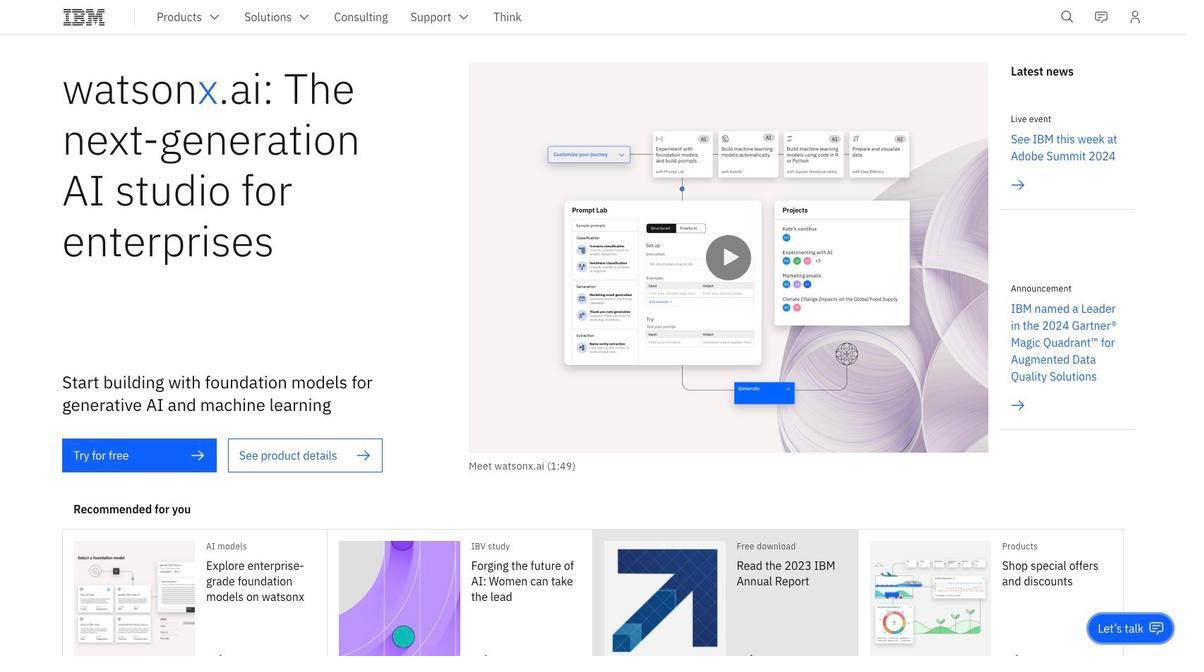 Task type: describe. For each thing, give the bounding box(es) containing it.
let's talk element
[[1099, 621, 1144, 636]]



Task type: vqa. For each thing, say whether or not it's contained in the screenshot.
Let's talk element at the bottom of the page
yes



